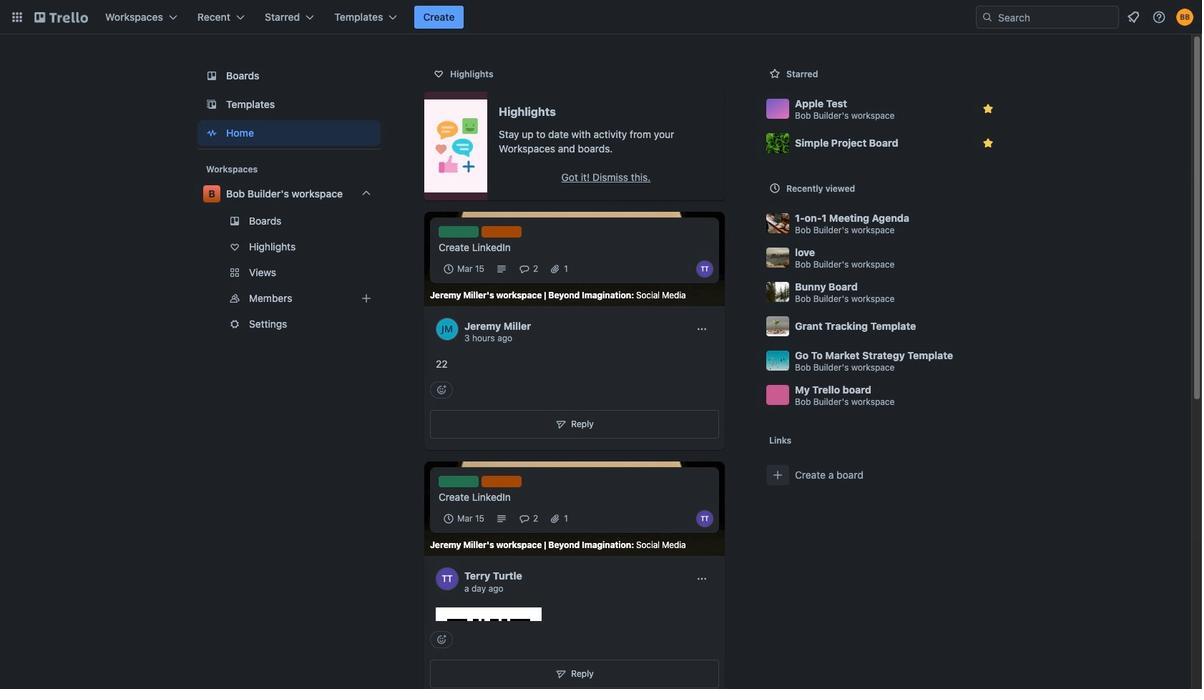Task type: describe. For each thing, give the bounding box(es) containing it.
template board image
[[203, 96, 220, 113]]

Search field
[[994, 6, 1119, 28]]

0 notifications image
[[1125, 9, 1142, 26]]

board image
[[203, 67, 220, 84]]

add image
[[358, 290, 375, 307]]

add reaction image
[[430, 382, 453, 399]]

add reaction image
[[430, 632, 453, 649]]

click to unstar apple test. it will be removed from your starred list. image
[[981, 102, 996, 116]]

back to home image
[[34, 6, 88, 29]]

home image
[[203, 125, 220, 142]]

color: orange, title: none image for add reaction icon at the left of the page
[[482, 476, 522, 488]]



Task type: locate. For each thing, give the bounding box(es) containing it.
trello card qr code\_\(1\).png image
[[436, 608, 542, 689]]

color: orange, title: none image for add reaction image on the bottom left of the page
[[482, 226, 522, 238]]

color: green, title: none image
[[439, 226, 479, 238], [439, 476, 479, 488]]

search image
[[982, 11, 994, 23]]

0 vertical spatial color: orange, title: none image
[[482, 226, 522, 238]]

1 color: green, title: none image from the top
[[439, 226, 479, 238]]

click to unstar simple project board. it will be removed from your starred list. image
[[981, 136, 996, 150]]

2 color: orange, title: none image from the top
[[482, 476, 522, 488]]

color: green, title: none image for color: orange, title: none image for add reaction image on the bottom left of the page
[[439, 226, 479, 238]]

1 color: orange, title: none image from the top
[[482, 226, 522, 238]]

2 color: green, title: none image from the top
[[439, 476, 479, 488]]

1 vertical spatial color: green, title: none image
[[439, 476, 479, 488]]

bob builder (bobbuilder40) image
[[1177, 9, 1194, 26]]

0 vertical spatial color: green, title: none image
[[439, 226, 479, 238]]

primary element
[[0, 0, 1203, 34]]

color: orange, title: none image
[[482, 226, 522, 238], [482, 476, 522, 488]]

1 vertical spatial color: orange, title: none image
[[482, 476, 522, 488]]

open information menu image
[[1152, 10, 1167, 24]]

color: green, title: none image for color: orange, title: none image corresponding to add reaction icon at the left of the page
[[439, 476, 479, 488]]

switch to… image
[[10, 10, 24, 24]]



Task type: vqa. For each thing, say whether or not it's contained in the screenshot.
the Primary element
yes



